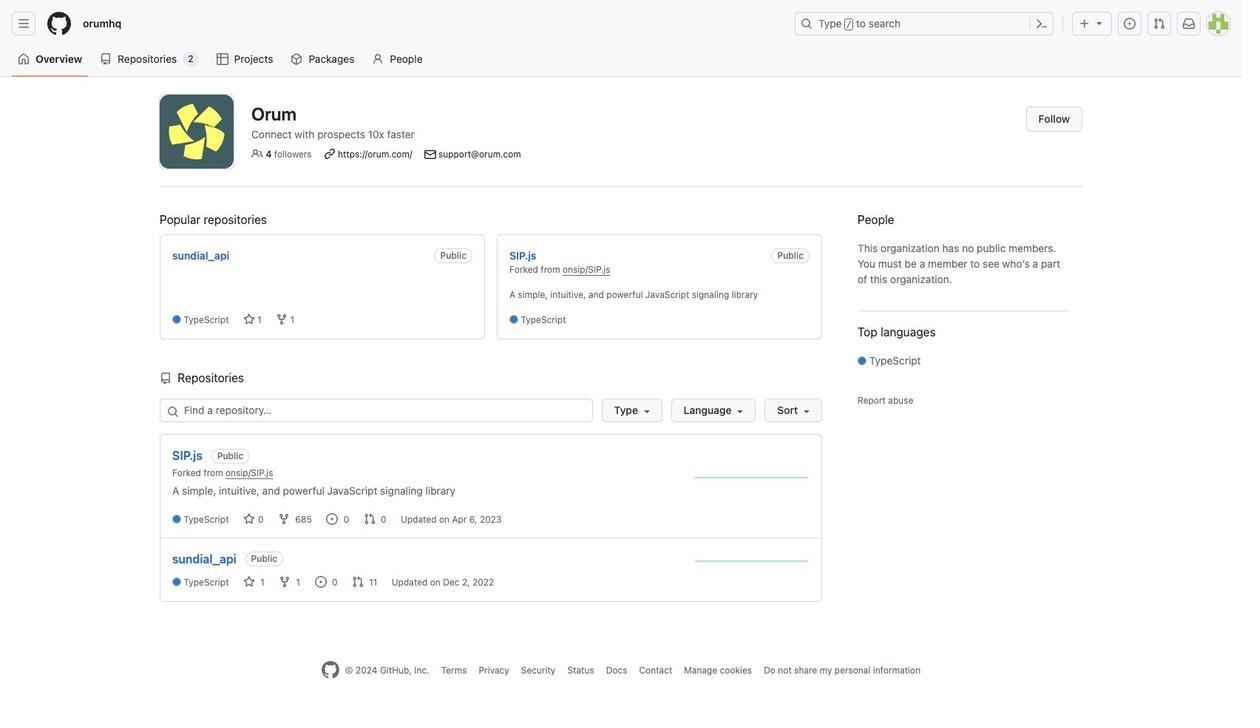 Task type: vqa. For each thing, say whether or not it's contained in the screenshot.
first bionic-gpt LINK from the left
no



Task type: describe. For each thing, give the bounding box(es) containing it.
package image
[[291, 53, 303, 65]]

plus image
[[1079, 18, 1091, 30]]

notifications image
[[1183, 18, 1195, 30]]

0 vertical spatial repo image
[[100, 53, 112, 65]]

fork image
[[279, 576, 291, 588]]

Follow orumhq submit
[[1026, 106, 1082, 132]]

past year of activity image for the leftmost git pull request image
[[695, 467, 810, 489]]

@orumhq image
[[160, 95, 234, 169]]

0 horizontal spatial homepage image
[[47, 12, 71, 35]]

past year of activity element for git pull request icon
[[695, 550, 810, 576]]

1 vertical spatial homepage image
[[321, 661, 339, 678]]

search image
[[167, 406, 179, 418]]

command palette image
[[1036, 18, 1048, 30]]

issue opened image
[[1124, 18, 1136, 30]]

person image
[[372, 53, 384, 65]]

past year of activity element for the leftmost git pull request image
[[695, 467, 810, 493]]

1 horizontal spatial repo image
[[160, 373, 172, 385]]

triangle down image
[[1094, 17, 1105, 29]]



Task type: locate. For each thing, give the bounding box(es) containing it.
past year of activity element
[[695, 467, 810, 493], [695, 550, 810, 576]]

people image
[[251, 148, 263, 159]]

2 star image from the top
[[243, 513, 255, 525]]

2 past year of activity image from the top
[[695, 550, 810, 572]]

past year of activity image
[[695, 467, 810, 489], [695, 550, 810, 572]]

0 vertical spatial past year of activity element
[[695, 467, 810, 493]]

None search field
[[160, 399, 822, 422]]

1 past year of activity element from the top
[[695, 467, 810, 493]]

2 past year of activity element from the top
[[695, 550, 810, 576]]

0 vertical spatial star image
[[243, 314, 255, 326]]

Find a repository… search field
[[160, 399, 593, 422]]

0 vertical spatial homepage image
[[47, 12, 71, 35]]

table image
[[216, 53, 228, 65]]

1 vertical spatial star image
[[243, 513, 255, 525]]

3 star image from the top
[[243, 576, 255, 588]]

homepage image
[[47, 12, 71, 35], [321, 661, 339, 678]]

git pull request image
[[352, 576, 364, 588]]

1 vertical spatial past year of activity image
[[695, 550, 810, 572]]

1 vertical spatial git pull request image
[[363, 513, 375, 525]]

0 horizontal spatial git pull request image
[[363, 513, 375, 525]]

fork image
[[276, 314, 288, 326], [278, 513, 290, 525]]

1 horizontal spatial homepage image
[[321, 661, 339, 678]]

1 horizontal spatial git pull request image
[[1153, 18, 1165, 30]]

star image
[[243, 314, 255, 326], [243, 513, 255, 525], [243, 576, 255, 588]]

git pull request image right issue opened icon
[[1153, 18, 1165, 30]]

1 vertical spatial fork image
[[278, 513, 290, 525]]

0 vertical spatial past year of activity image
[[695, 467, 810, 489]]

0 horizontal spatial repo image
[[100, 53, 112, 65]]

1 vertical spatial issue opened image
[[315, 576, 326, 588]]

git pull request image up git pull request icon
[[363, 513, 375, 525]]

1 vertical spatial repo image
[[160, 373, 172, 385]]

2 vertical spatial star image
[[243, 576, 255, 588]]

link image
[[324, 148, 335, 159]]

0 vertical spatial fork image
[[276, 314, 288, 326]]

0 vertical spatial git pull request image
[[1153, 18, 1165, 30]]

home image
[[18, 53, 30, 65]]

past year of activity image for git pull request icon
[[695, 550, 810, 572]]

repo image
[[100, 53, 112, 65], [160, 373, 172, 385]]

issue opened image
[[326, 513, 338, 525], [315, 576, 326, 588]]

1 past year of activity image from the top
[[695, 467, 810, 489]]

0 vertical spatial issue opened image
[[326, 513, 338, 525]]

1 vertical spatial past year of activity element
[[695, 550, 810, 576]]

git pull request image
[[1153, 18, 1165, 30], [363, 513, 375, 525]]

mail image
[[424, 149, 436, 161]]

1 star image from the top
[[243, 314, 255, 326]]



